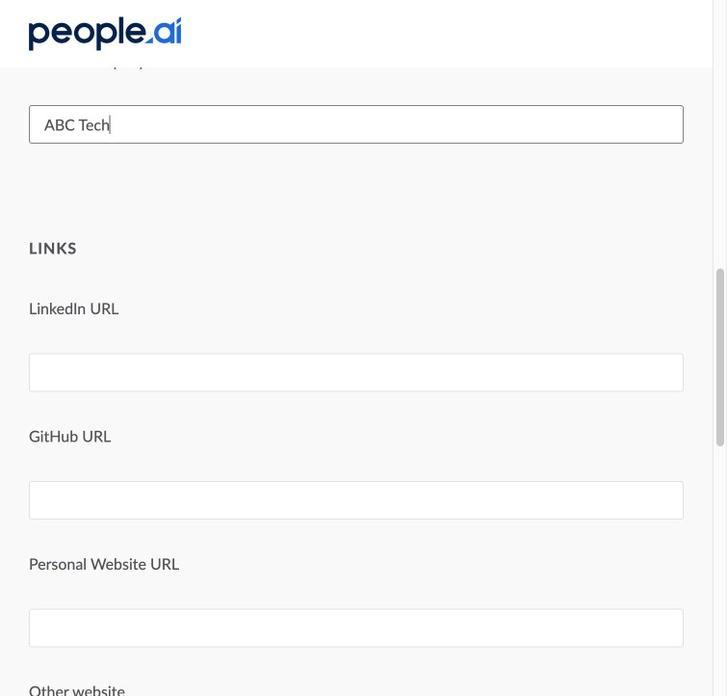 Task type: vqa. For each thing, say whether or not it's contained in the screenshot.
NuvoAir logo
no



Task type: locate. For each thing, give the bounding box(es) containing it.
None text field
[[29, 353, 685, 392], [29, 481, 685, 520], [29, 353, 685, 392], [29, 481, 685, 520]]

None text field
[[29, 0, 685, 33], [29, 105, 685, 144], [29, 609, 685, 647], [29, 0, 685, 33], [29, 105, 685, 144], [29, 609, 685, 647]]

people.ai logo image
[[29, 17, 181, 51]]



